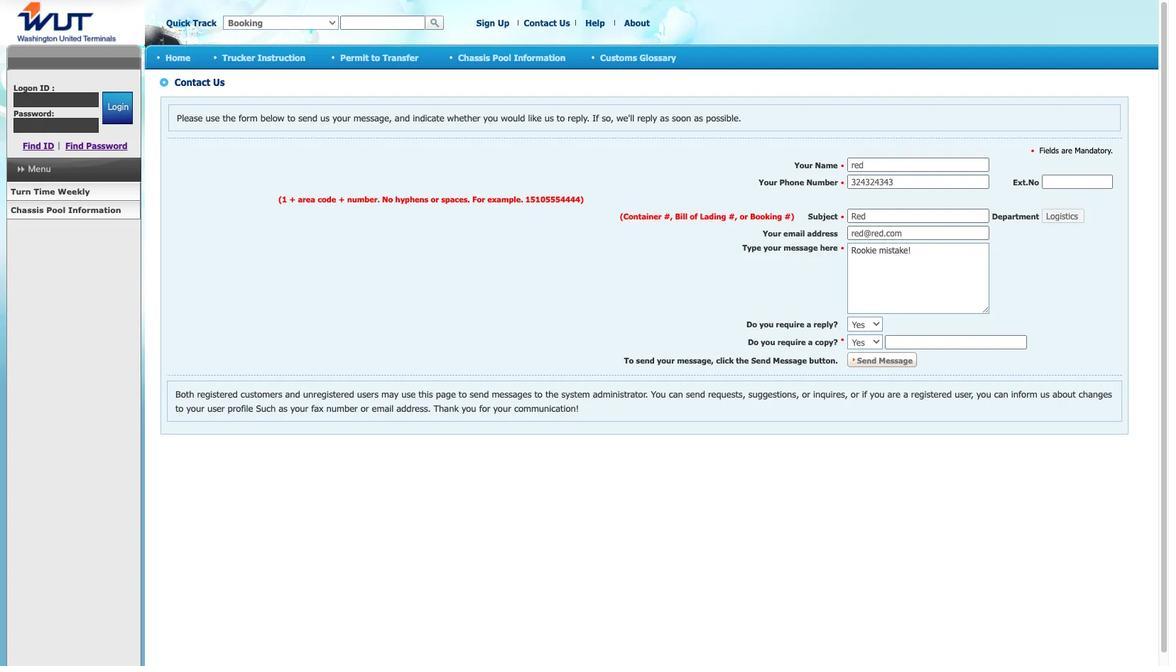 Task type: locate. For each thing, give the bounding box(es) containing it.
1 vertical spatial information
[[68, 205, 121, 215]]

1 horizontal spatial find
[[65, 141, 84, 151]]

0 horizontal spatial chassis pool information
[[11, 205, 121, 215]]

quick
[[166, 18, 191, 28]]

0 horizontal spatial find
[[23, 141, 41, 151]]

1 horizontal spatial pool
[[493, 52, 512, 62]]

to
[[372, 52, 380, 62]]

password
[[86, 141, 128, 151]]

sign
[[477, 18, 496, 28]]

pool down turn time weekly
[[46, 205, 66, 215]]

chassis
[[458, 52, 490, 62], [11, 205, 44, 215]]

information
[[514, 52, 566, 62], [68, 205, 121, 215]]

customs glossary
[[600, 52, 677, 62]]

chassis down turn
[[11, 205, 44, 215]]

home
[[166, 52, 191, 62]]

None text field
[[340, 16, 426, 30], [14, 92, 99, 107], [340, 16, 426, 30], [14, 92, 99, 107]]

find
[[23, 141, 41, 151], [65, 141, 84, 151]]

0 vertical spatial chassis pool information
[[458, 52, 566, 62]]

id
[[40, 83, 50, 92], [44, 141, 54, 151]]

about link
[[625, 18, 650, 28]]

pool down up
[[493, 52, 512, 62]]

password:
[[14, 109, 54, 118]]

chassis down sign
[[458, 52, 490, 62]]

chassis pool information link
[[6, 201, 141, 220]]

1 vertical spatial id
[[44, 141, 54, 151]]

us
[[560, 18, 570, 28]]

sign up
[[477, 18, 510, 28]]

time
[[34, 187, 55, 196]]

find left password at left top
[[65, 141, 84, 151]]

pool
[[493, 52, 512, 62], [46, 205, 66, 215]]

find password link
[[65, 141, 128, 151]]

contact us
[[524, 18, 570, 28]]

logon
[[14, 83, 38, 92]]

id down the password:
[[44, 141, 54, 151]]

0 vertical spatial chassis
[[458, 52, 490, 62]]

transfer
[[383, 52, 419, 62]]

trucker instruction
[[222, 52, 306, 62]]

turn
[[11, 187, 31, 196]]

permit
[[340, 52, 369, 62]]

1 vertical spatial chassis
[[11, 205, 44, 215]]

0 horizontal spatial pool
[[46, 205, 66, 215]]

permit to transfer
[[340, 52, 419, 62]]

chassis pool information down turn time weekly link
[[11, 205, 121, 215]]

1 horizontal spatial chassis pool information
[[458, 52, 566, 62]]

login image
[[102, 92, 133, 124]]

None password field
[[14, 118, 99, 133]]

chassis pool information
[[458, 52, 566, 62], [11, 205, 121, 215]]

find id
[[23, 141, 54, 151]]

chassis pool information down up
[[458, 52, 566, 62]]

information down the contact
[[514, 52, 566, 62]]

turn time weekly link
[[6, 183, 141, 201]]

0 vertical spatial id
[[40, 83, 50, 92]]

0 horizontal spatial information
[[68, 205, 121, 215]]

id left :
[[40, 83, 50, 92]]

0 vertical spatial pool
[[493, 52, 512, 62]]

turn time weekly
[[11, 187, 90, 196]]

1 find from the left
[[23, 141, 41, 151]]

find down the password:
[[23, 141, 41, 151]]

information down the weekly
[[68, 205, 121, 215]]

find password
[[65, 141, 128, 151]]

find for find id
[[23, 141, 41, 151]]

sign up link
[[477, 18, 510, 28]]

1 horizontal spatial information
[[514, 52, 566, 62]]

weekly
[[58, 187, 90, 196]]

1 horizontal spatial chassis
[[458, 52, 490, 62]]

2 find from the left
[[65, 141, 84, 151]]

contact
[[524, 18, 557, 28]]

about
[[625, 18, 650, 28]]

customs
[[600, 52, 637, 62]]

glossary
[[640, 52, 677, 62]]



Task type: describe. For each thing, give the bounding box(es) containing it.
0 horizontal spatial chassis
[[11, 205, 44, 215]]

help link
[[586, 18, 605, 28]]

find for find password
[[65, 141, 84, 151]]

trucker
[[222, 52, 255, 62]]

help
[[586, 18, 605, 28]]

id for find
[[44, 141, 54, 151]]

1 vertical spatial chassis pool information
[[11, 205, 121, 215]]

track
[[193, 18, 217, 28]]

contact us link
[[524, 18, 570, 28]]

logon id :
[[14, 83, 55, 92]]

1 vertical spatial pool
[[46, 205, 66, 215]]

0 vertical spatial information
[[514, 52, 566, 62]]

:
[[52, 83, 55, 92]]

find id link
[[23, 141, 54, 151]]

instruction
[[258, 52, 306, 62]]

quick track
[[166, 18, 217, 28]]

up
[[498, 18, 510, 28]]

id for logon
[[40, 83, 50, 92]]



Task type: vqa. For each thing, say whether or not it's contained in the screenshot.
the left Information
yes



